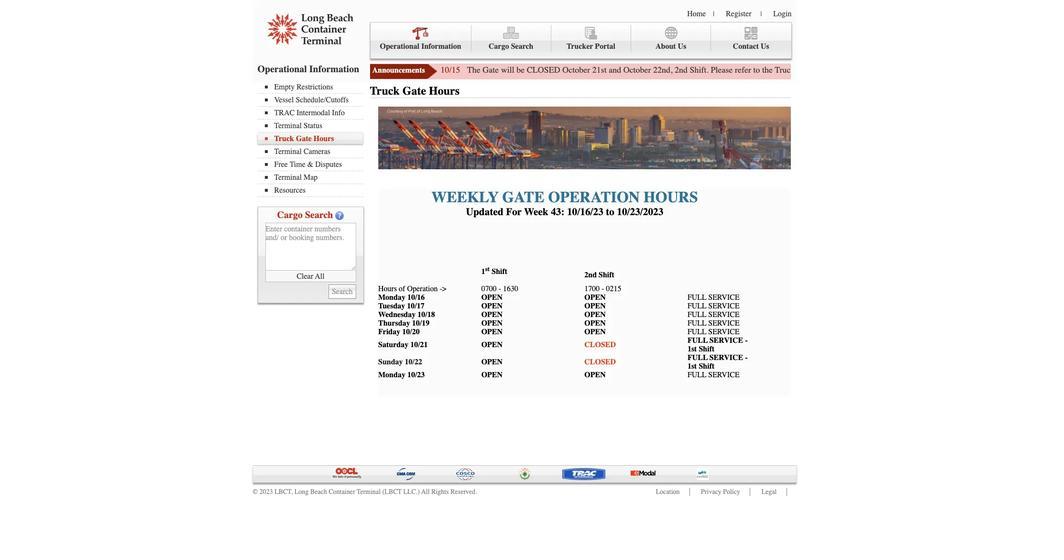 Task type: locate. For each thing, give the bounding box(es) containing it.
1 horizontal spatial the
[[965, 65, 975, 75]]

location
[[656, 488, 680, 496]]

1 horizontal spatial information
[[421, 42, 461, 51]]

vessel schedule/cutoffs link
[[265, 96, 363, 104]]

2 horizontal spatial truck
[[775, 65, 795, 75]]

us for about us
[[678, 42, 686, 51]]

1 vertical spatial closed
[[585, 341, 616, 349]]

us right the contact
[[761, 42, 769, 51]]

1 vertical spatial to
[[606, 206, 614, 218]]

10/20
[[402, 328, 420, 336]]

0 vertical spatial all
[[315, 272, 325, 280]]

1 vertical spatial cargo
[[277, 209, 303, 220]]

1 | from the left
[[713, 10, 715, 18]]

terminal up 'resources'
[[274, 173, 302, 182]]

0 horizontal spatial information
[[309, 64, 359, 75]]

0 horizontal spatial cargo search
[[277, 209, 333, 220]]

0 horizontal spatial the
[[762, 65, 773, 75]]

gate left web
[[797, 65, 814, 75]]

0 vertical spatial cargo search
[[489, 42, 533, 51]]

october right and
[[623, 65, 651, 75]]

details
[[928, 65, 950, 75]]

monday
[[378, 293, 405, 302], [378, 371, 405, 379]]

cargo up will
[[489, 42, 509, 51]]

2 1st from the top
[[688, 362, 697, 371]]

terminal up free
[[274, 147, 302, 156]]

map
[[304, 173, 318, 182]]

restrictions
[[297, 83, 333, 91]]

full service - 1st shift for 10/21
[[688, 336, 748, 354]]

0 vertical spatial information
[[421, 42, 461, 51]]

10/23
[[407, 371, 425, 379]]

0 vertical spatial cargo
[[489, 42, 509, 51]]

0 vertical spatial search
[[511, 42, 533, 51]]

refer
[[735, 65, 751, 75]]

1700
[[585, 285, 600, 293]]

&
[[307, 160, 313, 169]]

register link
[[726, 10, 752, 18]]

1st for 10/21
[[688, 345, 697, 354]]

0 vertical spatial menu bar
[[370, 22, 792, 59]]

None submit
[[329, 285, 356, 299]]

1 horizontal spatial us
[[761, 42, 769, 51]]

gate down "status"
[[296, 134, 312, 143]]

operational information link
[[370, 25, 471, 52]]

1 vertical spatial menu bar
[[258, 82, 368, 197]]

october
[[562, 65, 590, 75], [623, 65, 651, 75]]

1 horizontal spatial all
[[421, 488, 430, 496]]

1 vertical spatial operational
[[258, 64, 307, 75]]

10/16
[[407, 293, 425, 302]]

us
[[678, 42, 686, 51], [761, 42, 769, 51]]

5 full service from the top
[[688, 371, 740, 379]]

policy
[[723, 488, 740, 496]]

operational up empty at top left
[[258, 64, 307, 75]]

2 the from the left
[[965, 65, 975, 75]]

7 full from the top
[[688, 354, 708, 362]]

resources link
[[265, 186, 363, 195]]

|
[[713, 10, 715, 18], [761, 10, 762, 18]]

ice
[[727, 328, 740, 336]]

hours inside empty restrictions vessel schedule/cutoffs trac intermodal info terminal status truck gate hours terminal cameras free time & disputes terminal map resources
[[314, 134, 334, 143]]

2 full service from the top
[[688, 302, 740, 311]]

friday 10/20
[[378, 328, 420, 336]]

5 full from the top
[[688, 328, 707, 336]]

all
[[315, 272, 325, 280], [421, 488, 430, 496]]

2nd
[[675, 65, 688, 75], [585, 271, 597, 279]]

0 vertical spatial operational
[[380, 42, 419, 51]]

0 vertical spatial shift
[[599, 271, 615, 279]]

empty restrictions link
[[265, 83, 363, 91]]

us inside 'link'
[[678, 42, 686, 51]]

1 full service - 1st shift from the top
[[688, 336, 748, 354]]

full
[[688, 293, 707, 302], [688, 302, 707, 311], [688, 311, 707, 319], [688, 319, 707, 328], [688, 328, 707, 336], [688, 336, 708, 345], [688, 354, 708, 362], [688, 371, 707, 379]]

us for contact us
[[761, 42, 769, 51]]

2 monday from the top
[[378, 371, 405, 379]]

the
[[762, 65, 773, 75], [965, 65, 975, 75]]

full service for tuesday 10/17
[[688, 302, 740, 311]]

to right refer
[[753, 65, 760, 75]]

free
[[274, 160, 288, 169]]

1 us from the left
[[678, 42, 686, 51]]

1 1st from the top
[[688, 345, 697, 354]]

for right page
[[874, 65, 884, 75]]

terminal
[[274, 121, 302, 130], [274, 147, 302, 156], [274, 173, 302, 182], [357, 488, 381, 496]]

full service
[[688, 293, 740, 302], [688, 302, 740, 311], [688, 311, 740, 319], [688, 319, 740, 328], [688, 371, 740, 379]]

monday up wednesday
[[378, 293, 405, 302]]

1 vertical spatial cargo search
[[277, 209, 333, 220]]

the
[[467, 65, 480, 75]]

october left 21st
[[562, 65, 590, 75]]

serv
[[708, 328, 727, 336]]

2nd up 1700
[[585, 271, 597, 279]]

llc.)
[[403, 488, 420, 496]]

service for 10/23
[[708, 371, 740, 379]]

0 vertical spatial 1st
[[688, 345, 697, 354]]

us right "about"
[[678, 42, 686, 51]]

1 vertical spatial all
[[421, 488, 430, 496]]

1 st shift​
[[481, 265, 507, 276]]

information up 10/15
[[421, 42, 461, 51]]

information up restrictions
[[309, 64, 359, 75]]

0 horizontal spatial |
[[713, 10, 715, 18]]

1 vertical spatial information
[[309, 64, 359, 75]]

full service - 1st shift
[[688, 336, 748, 354], [688, 354, 748, 371]]

for right details
[[953, 65, 963, 75]]

about
[[656, 42, 676, 51]]

search
[[511, 42, 533, 51], [305, 209, 333, 220]]

gate right the
[[483, 65, 499, 75]]

home link
[[687, 10, 706, 18]]

all inside button
[[315, 272, 325, 280]]

full service for thursday 10/19
[[688, 319, 740, 328]]

0 horizontal spatial truck
[[274, 134, 294, 143]]

time
[[290, 160, 306, 169]]

to right 10/16/23
[[606, 206, 614, 218]]

0 horizontal spatial us
[[678, 42, 686, 51]]

2nd left shift.
[[675, 65, 688, 75]]

0 horizontal spatial operational
[[258, 64, 307, 75]]

operational information
[[380, 42, 461, 51], [258, 64, 359, 75]]

rights
[[431, 488, 449, 496]]

©
[[253, 488, 258, 496]]

legal
[[762, 488, 777, 496]]

all right clear on the bottom left of page
[[315, 272, 325, 280]]

0 vertical spatial to
[[753, 65, 760, 75]]

menu bar
[[370, 22, 792, 59], [258, 82, 368, 197]]

page
[[855, 65, 872, 75]]

saturday
[[378, 341, 408, 349]]

truck inside empty restrictions vessel schedule/cutoffs trac intermodal info terminal status truck gate hours terminal cameras free time & disputes terminal map resources
[[274, 134, 294, 143]]

empty
[[274, 83, 295, 91]]

will
[[501, 65, 514, 75]]

monday down sunday
[[378, 371, 405, 379]]

open
[[481, 293, 503, 302], [585, 293, 606, 302], [481, 302, 503, 311], [585, 302, 606, 311], [481, 311, 503, 319], [585, 311, 606, 319], [481, 319, 503, 328], [585, 319, 606, 328], [481, 328, 503, 336], [585, 328, 606, 336], [481, 341, 503, 349], [481, 358, 503, 366], [481, 371, 503, 379], [585, 371, 606, 379]]

1 horizontal spatial october
[[623, 65, 651, 75]]

truck right refer
[[775, 65, 795, 75]]

truck down announcements
[[370, 84, 400, 98]]

1 vertical spatial monday
[[378, 371, 405, 379]]

for
[[874, 65, 884, 75], [953, 65, 963, 75]]

operational information up announcements
[[380, 42, 461, 51]]

cargo
[[489, 42, 509, 51], [277, 209, 303, 220]]

service for 10/19
[[708, 319, 740, 328]]

service for 10/18
[[708, 311, 740, 319]]

beach
[[310, 488, 327, 496]]

information inside menu bar
[[421, 42, 461, 51]]

-
[[440, 285, 442, 293], [499, 285, 501, 293], [602, 285, 604, 293], [745, 336, 748, 345], [745, 354, 748, 362]]

all right llc.) in the bottom of the page
[[421, 488, 430, 496]]

cargo search down "resources" "link"
[[277, 209, 333, 220]]

Enter container numbers and/ or booking numbers.  text field
[[265, 223, 356, 271]]

full service for wednesday 10/18
[[688, 311, 740, 319]]

truck down 'trac'
[[274, 134, 294, 143]]

1 horizontal spatial to
[[753, 65, 760, 75]]

1 horizontal spatial |
[[761, 10, 762, 18]]

the left week.
[[965, 65, 975, 75]]

1 horizontal spatial search
[[511, 42, 533, 51]]

0 vertical spatial operational information
[[380, 42, 461, 51]]

2 vertical spatial shift
[[699, 362, 715, 371]]

contact us link
[[711, 25, 791, 52]]

search up be at the top of the page
[[511, 42, 533, 51]]

st
[[485, 265, 490, 273]]

1 horizontal spatial for
[[953, 65, 963, 75]]

0 horizontal spatial to
[[606, 206, 614, 218]]

2 october from the left
[[623, 65, 651, 75]]

1 horizontal spatial cargo search
[[489, 42, 533, 51]]

weekly gate operation hours
[[431, 188, 698, 206]]

0 vertical spatial monday
[[378, 293, 405, 302]]

2 | from the left
[[761, 10, 762, 18]]

| right 'home' at the top of page
[[713, 10, 715, 18]]

1 vertical spatial shift
[[699, 345, 715, 354]]

vessel
[[274, 96, 294, 104]]

4 full service from the top
[[688, 319, 740, 328]]

1st
[[688, 345, 697, 354], [688, 362, 697, 371]]

cameras
[[304, 147, 330, 156]]

the right refer
[[762, 65, 773, 75]]

2023
[[260, 488, 273, 496]]

10/23/2023
[[617, 206, 664, 218]]

1 vertical spatial operational information
[[258, 64, 359, 75]]

1 vertical spatial 2nd
[[585, 271, 597, 279]]

hours up cameras
[[314, 134, 334, 143]]

friday
[[378, 328, 400, 336]]

4 full from the top
[[688, 319, 707, 328]]

10/18
[[418, 311, 435, 319]]

0 horizontal spatial all
[[315, 272, 325, 280]]

shift for saturday 10/21
[[699, 345, 715, 354]]

privacy
[[701, 488, 722, 496]]

0 horizontal spatial 2nd
[[585, 271, 597, 279]]

operational up announcements
[[380, 42, 419, 51]]

1 horizontal spatial cargo
[[489, 42, 509, 51]]

3 full service from the top
[[688, 311, 740, 319]]

info
[[332, 109, 345, 117]]

0 vertical spatial 2nd
[[675, 65, 688, 75]]

cargo search inside cargo search link
[[489, 42, 533, 51]]

2 full service - 1st shift from the top
[[688, 354, 748, 371]]

2 us from the left
[[761, 42, 769, 51]]

trucker portal link
[[551, 25, 631, 52]]

intermodal
[[297, 109, 330, 117]]

0 horizontal spatial menu bar
[[258, 82, 368, 197]]

(lbct
[[382, 488, 402, 496]]

1630
[[503, 285, 518, 293]]

terminal down 'trac'
[[274, 121, 302, 130]]

1 horizontal spatial 2nd
[[675, 65, 688, 75]]

trucker portal
[[567, 42, 615, 51]]

contact us
[[733, 42, 769, 51]]

truck gate hours
[[370, 84, 460, 98]]

| left 'login'
[[761, 10, 762, 18]]

1 monday from the top
[[378, 293, 405, 302]]

2 for from the left
[[953, 65, 963, 75]]

0 horizontal spatial for
[[874, 65, 884, 75]]

1 horizontal spatial operational information
[[380, 42, 461, 51]]

operational information up empty restrictions link
[[258, 64, 359, 75]]

cargo search up will
[[489, 42, 533, 51]]

2 vertical spatial truck
[[274, 134, 294, 143]]

1 vertical spatial search
[[305, 209, 333, 220]]

sunday
[[378, 358, 403, 366]]

1 horizontal spatial menu bar
[[370, 22, 792, 59]]

cargo down 'resources'
[[277, 209, 303, 220]]

1 vertical spatial 1st
[[688, 362, 697, 371]]

service for 10/16
[[708, 293, 740, 302]]

resources
[[274, 186, 306, 195]]

0 horizontal spatial operational information
[[258, 64, 359, 75]]

terminal left (lbct
[[357, 488, 381, 496]]

search down "resources" "link"
[[305, 209, 333, 220]]

1 full service from the top
[[688, 293, 740, 302]]

1 full from the top
[[688, 293, 707, 302]]

hours
[[644, 188, 698, 206]]

1 horizontal spatial operational
[[380, 42, 419, 51]]

1 horizontal spatial truck
[[370, 84, 400, 98]]

about us
[[656, 42, 686, 51]]

0 horizontal spatial october
[[562, 65, 590, 75]]



Task type: describe. For each thing, give the bounding box(es) containing it.
updated for week 43: 10/16/23 to 10/23/2023
[[466, 206, 664, 218]]

hours left of at the bottom of the page
[[378, 285, 397, 293]]

1700 - 0215
[[585, 285, 621, 293]]

service for 10/17
[[708, 302, 740, 311]]

container
[[329, 488, 355, 496]]

reserved.
[[451, 488, 477, 496]]

web
[[839, 65, 853, 75]]

sunday 10/22
[[378, 358, 422, 366]]

tuesday 10/17
[[378, 302, 425, 311]]

10/19
[[412, 319, 430, 328]]

3 full from the top
[[688, 311, 707, 319]]

monday 10/16
[[378, 293, 425, 302]]

monday 10/23
[[378, 371, 425, 379]]

full service for monday 10/23
[[688, 371, 740, 379]]

menu bar containing empty restrictions
[[258, 82, 368, 197]]

2 full from the top
[[688, 302, 707, 311]]

weekly
[[431, 188, 499, 206]]

monday for monday 10/23
[[378, 371, 405, 379]]

43:
[[551, 206, 565, 218]]

10/22
[[405, 358, 422, 366]]

1 for from the left
[[874, 65, 884, 75]]

lbct,
[[275, 488, 293, 496]]

8 full from the top
[[688, 371, 707, 379]]

saturday 10/21
[[378, 341, 428, 349]]

clear all button
[[265, 271, 356, 282]]

tuesday
[[378, 302, 405, 311]]

monday for monday 10/16
[[378, 293, 405, 302]]

location link
[[656, 488, 680, 496]]

6 full from the top
[[688, 336, 708, 345]]

10/21
[[410, 341, 428, 349]]

full service for monday 10/16
[[688, 293, 740, 302]]

2 vertical spatial closed
[[585, 358, 616, 366]]

0 vertical spatial truck
[[775, 65, 795, 75]]

week.
[[977, 65, 998, 75]]

hours left web
[[816, 65, 837, 75]]

terminal status link
[[265, 121, 363, 130]]

be
[[517, 65, 525, 75]]

clear all
[[297, 272, 325, 280]]

1 the from the left
[[762, 65, 773, 75]]

for
[[506, 206, 522, 218]]

about us link
[[631, 25, 711, 52]]

login link
[[773, 10, 792, 18]]

2nd shift
[[585, 271, 615, 279]]

hours of operation ->
[[378, 285, 447, 293]]

10/16/23
[[567, 206, 603, 218]]

1
[[481, 267, 485, 276]]

status
[[304, 121, 322, 130]]

full serv ice
[[688, 328, 740, 336]]

1 vertical spatial truck
[[370, 84, 400, 98]]

1 october from the left
[[562, 65, 590, 75]]

terminal map link
[[265, 173, 363, 182]]

empty restrictions vessel schedule/cutoffs trac intermodal info terminal status truck gate hours terminal cameras free time & disputes terminal map resources
[[274, 83, 349, 195]]

cargo inside cargo search link
[[489, 42, 509, 51]]

thursday 10/19
[[378, 319, 430, 328]]

menu bar containing operational information
[[370, 22, 792, 59]]

shift for sunday 10/22
[[699, 362, 715, 371]]

0 vertical spatial closed
[[527, 65, 560, 75]]

1st for 10/22
[[688, 362, 697, 371]]

gate inside empty restrictions vessel schedule/cutoffs trac intermodal info terminal status truck gate hours terminal cameras free time & disputes terminal map resources
[[296, 134, 312, 143]]

disputes
[[315, 160, 342, 169]]

further
[[886, 65, 909, 75]]

announcements
[[372, 66, 425, 75]]

terminal cameras link
[[265, 147, 363, 156]]

privacy policy
[[701, 488, 740, 496]]

register
[[726, 10, 752, 18]]

0 horizontal spatial search
[[305, 209, 333, 220]]

portal
[[595, 42, 615, 51]]

0700 - 1630
[[481, 285, 518, 293]]

week
[[524, 206, 548, 218]]

please
[[711, 65, 733, 75]]

full service - 1st shift for 10/22
[[688, 354, 748, 371]]

legal link
[[762, 488, 777, 496]]

10/17
[[407, 302, 425, 311]]

10/15 the gate will be closed october 21st and october 22nd, 2nd shift. please refer to the truck gate hours web page for further gate details for the week.
[[441, 65, 998, 75]]

© 2023 lbct, long beach container terminal (lbct llc.) all rights reserved.
[[253, 488, 477, 496]]

operational inside operational information link
[[380, 42, 419, 51]]

21st
[[592, 65, 607, 75]]

login
[[773, 10, 792, 18]]

thursday
[[378, 319, 410, 328]]

shift​
[[492, 267, 507, 276]]

contact
[[733, 42, 759, 51]]

of
[[399, 285, 405, 293]]

gate down announcements
[[403, 84, 426, 98]]

0215
[[606, 285, 621, 293]]

hours down 10/15
[[429, 84, 460, 98]]

truck gate hours link
[[265, 134, 363, 143]]

trac
[[274, 109, 295, 117]]

10/15
[[441, 65, 460, 75]]

gate
[[912, 65, 926, 75]]

0 horizontal spatial cargo
[[277, 209, 303, 220]]

home
[[687, 10, 706, 18]]

>
[[442, 285, 447, 293]]

clear
[[297, 272, 313, 280]]

0700
[[481, 285, 497, 293]]



Task type: vqa. For each thing, say whether or not it's contained in the screenshot.
SERVICE related to 10/16
yes



